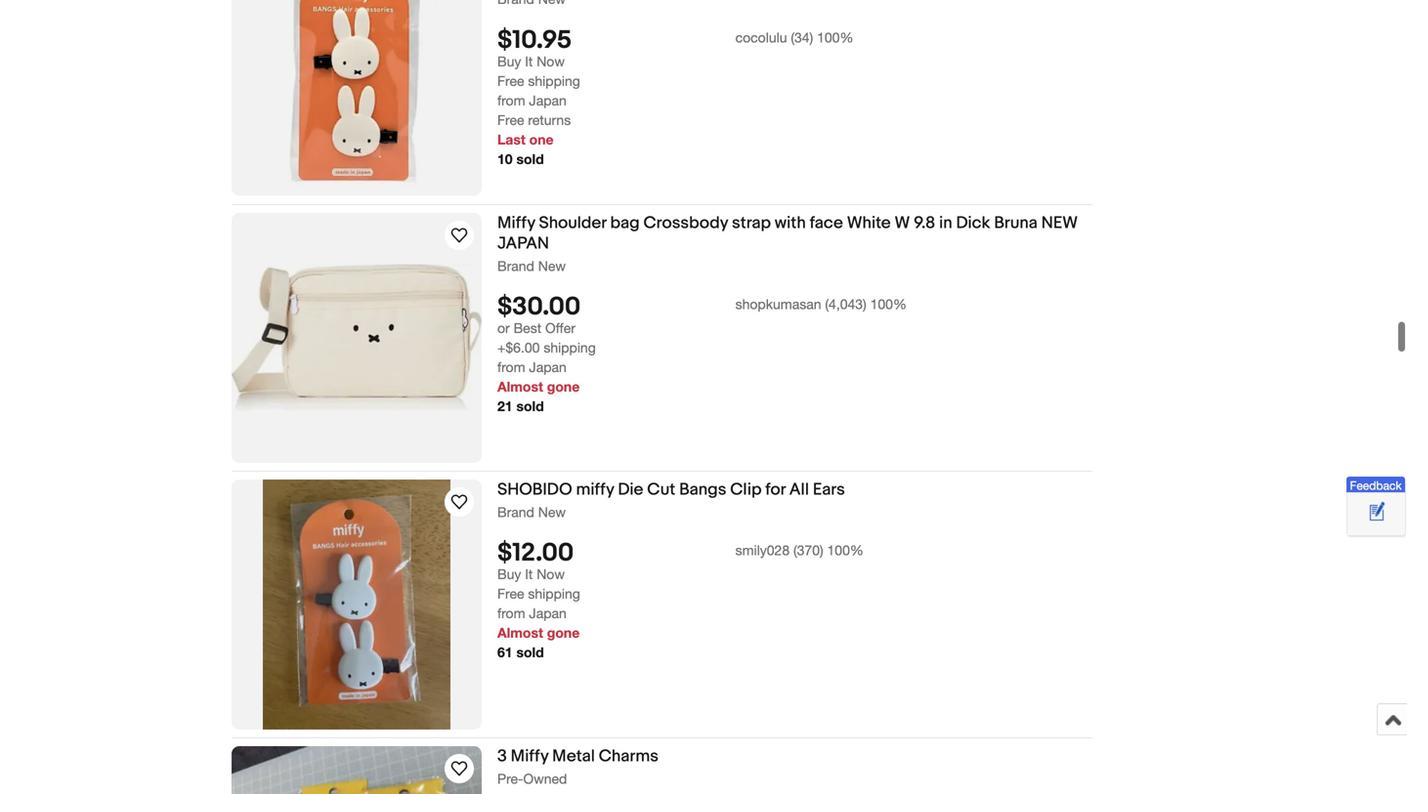 Task type: locate. For each thing, give the bounding box(es) containing it.
buy
[[498, 53, 521, 69], [498, 566, 521, 583]]

from down +$6.00
[[498, 359, 525, 375]]

brand
[[498, 258, 535, 274], [498, 504, 535, 520]]

almost up 61
[[498, 625, 543, 641]]

it for smily028 (370) 100% buy it now free shipping from japan almost gone 61 sold
[[525, 566, 533, 583]]

0 vertical spatial gone
[[547, 379, 580, 395]]

japan inside shopkumasan (4,043) 100% or best offer +$6.00 shipping from japan almost gone 21 sold
[[529, 359, 567, 375]]

brand down shobido
[[498, 504, 535, 520]]

charms
[[599, 747, 659, 767]]

sold right 61
[[517, 645, 544, 661]]

2 almost from the top
[[498, 625, 543, 641]]

3 miffy metal charms image
[[232, 747, 482, 795]]

from inside 'smily028 (370) 100% buy it now free shipping from japan almost gone 61 sold'
[[498, 606, 525, 622]]

brand down japan
[[498, 258, 535, 274]]

0 vertical spatial sold
[[517, 151, 544, 167]]

almost for $12.00
[[498, 625, 543, 641]]

1 vertical spatial from
[[498, 359, 525, 375]]

1 almost from the top
[[498, 379, 543, 395]]

free inside 'smily028 (370) 100% buy it now free shipping from japan almost gone 61 sold'
[[498, 586, 524, 602]]

miffy
[[498, 213, 535, 233], [511, 747, 549, 767]]

miffy up owned
[[511, 747, 549, 767]]

1 now from the top
[[537, 53, 565, 69]]

1 vertical spatial shipping
[[544, 340, 596, 356]]

10
[[498, 151, 513, 167]]

3 from from the top
[[498, 606, 525, 622]]

almost
[[498, 379, 543, 395], [498, 625, 543, 641]]

0 vertical spatial it
[[525, 53, 533, 69]]

2 it from the top
[[525, 566, 533, 583]]

japan inside 'smily028 (370) 100% buy it now free shipping from japan almost gone 61 sold'
[[529, 606, 567, 622]]

1 vertical spatial almost
[[498, 625, 543, 641]]

gone down offer
[[547, 379, 580, 395]]

gone for $12.00
[[547, 625, 580, 641]]

shipping up returns
[[528, 73, 580, 89]]

1 free from the top
[[498, 73, 524, 89]]

it inside 'smily028 (370) 100% buy it now free shipping from japan almost gone 61 sold'
[[525, 566, 533, 583]]

100% inside shopkumasan (4,043) 100% or best offer +$6.00 shipping from japan almost gone 21 sold
[[871, 296, 907, 312]]

cocolulu
[[736, 29, 787, 45]]

1 vertical spatial buy
[[498, 566, 521, 583]]

buy for cocolulu (34) 100% buy it now free shipping from japan free returns last one 10 sold
[[498, 53, 521, 69]]

1 new from the top
[[538, 258, 566, 274]]

sold
[[517, 151, 544, 167], [517, 398, 544, 414], [517, 645, 544, 661]]

sold down one
[[517, 151, 544, 167]]

1 vertical spatial japan
[[529, 359, 567, 375]]

1 vertical spatial miffy
[[511, 747, 549, 767]]

free down $10.95
[[498, 73, 524, 89]]

1 it from the top
[[525, 53, 533, 69]]

almost for $30.00
[[498, 379, 543, 395]]

0 vertical spatial 100%
[[817, 29, 854, 45]]

new down japan
[[538, 258, 566, 274]]

1 vertical spatial brand
[[498, 504, 535, 520]]

free up last
[[498, 112, 524, 128]]

japan down +$6.00
[[529, 359, 567, 375]]

almost inside shopkumasan (4,043) 100% or best offer +$6.00 shipping from japan almost gone 21 sold
[[498, 379, 543, 395]]

feedback
[[1350, 479, 1402, 493]]

1 vertical spatial new
[[538, 504, 566, 520]]

sold inside 'smily028 (370) 100% buy it now free shipping from japan almost gone 61 sold'
[[517, 645, 544, 661]]

shobido miffy die-cut bangs clip 2 pcs / perfectly round ears / made in japan image
[[251, 0, 462, 196]]

2 japan from the top
[[529, 359, 567, 375]]

1 brand from the top
[[498, 258, 535, 274]]

2 gone from the top
[[547, 625, 580, 641]]

100% right (370)
[[828, 543, 864, 559]]

miffy left shoulder
[[498, 213, 535, 233]]

0 vertical spatial japan
[[529, 92, 567, 108]]

from
[[498, 92, 525, 108], [498, 359, 525, 375], [498, 606, 525, 622]]

gone inside shopkumasan (4,043) 100% or best offer +$6.00 shipping from japan almost gone 21 sold
[[547, 379, 580, 395]]

from up 61
[[498, 606, 525, 622]]

sold right 21
[[517, 398, 544, 414]]

japan up returns
[[529, 92, 567, 108]]

+$6.00
[[498, 340, 540, 356]]

0 vertical spatial new
[[538, 258, 566, 274]]

gone for $30.00
[[547, 379, 580, 395]]

face
[[810, 213, 844, 233]]

2 vertical spatial 100%
[[828, 543, 864, 559]]

0 vertical spatial buy
[[498, 53, 521, 69]]

0 vertical spatial from
[[498, 92, 525, 108]]

it up returns
[[525, 53, 533, 69]]

buy inside 'cocolulu (34) 100% buy it now free shipping from japan free returns last one 10 sold'
[[498, 53, 521, 69]]

new down shobido
[[538, 504, 566, 520]]

(370)
[[794, 543, 824, 559]]

japan
[[498, 233, 549, 254]]

bag
[[610, 213, 640, 233]]

100%
[[817, 29, 854, 45], [871, 296, 907, 312], [828, 543, 864, 559]]

new
[[538, 258, 566, 274], [538, 504, 566, 520]]

0 vertical spatial free
[[498, 73, 524, 89]]

last
[[498, 131, 526, 147]]

it
[[525, 53, 533, 69], [525, 566, 533, 583]]

1 japan from the top
[[529, 92, 567, 108]]

it down shobido
[[525, 566, 533, 583]]

bruna
[[995, 213, 1038, 233]]

shipping
[[528, 73, 580, 89], [544, 340, 596, 356], [528, 586, 580, 602]]

gone
[[547, 379, 580, 395], [547, 625, 580, 641]]

1 vertical spatial free
[[498, 112, 524, 128]]

now inside 'smily028 (370) 100% buy it now free shipping from japan almost gone 61 sold'
[[537, 566, 565, 583]]

0 vertical spatial miffy
[[498, 213, 535, 233]]

japan down $12.00 at left bottom
[[529, 606, 567, 622]]

1 sold from the top
[[517, 151, 544, 167]]

100% right (34)
[[817, 29, 854, 45]]

3
[[498, 747, 507, 767]]

shobido
[[498, 480, 573, 500]]

gone inside 'smily028 (370) 100% buy it now free shipping from japan almost gone 61 sold'
[[547, 625, 580, 641]]

it inside 'cocolulu (34) 100% buy it now free shipping from japan free returns last one 10 sold'
[[525, 53, 533, 69]]

shipping for $30.00
[[544, 340, 596, 356]]

1 vertical spatial gone
[[547, 625, 580, 641]]

from up last
[[498, 92, 525, 108]]

free for smily028 (370) 100% buy it now free shipping from japan almost gone 61 sold
[[498, 586, 524, 602]]

now up returns
[[537, 53, 565, 69]]

w
[[895, 213, 910, 233]]

3 miffy metal charms heading
[[498, 747, 659, 767]]

smily028 (370) 100% buy it now free shipping from japan almost gone 61 sold
[[498, 543, 864, 661]]

2 vertical spatial shipping
[[528, 586, 580, 602]]

1 from from the top
[[498, 92, 525, 108]]

3 sold from the top
[[517, 645, 544, 661]]

1 buy from the top
[[498, 53, 521, 69]]

2 brand from the top
[[498, 504, 535, 520]]

1 vertical spatial 100%
[[871, 296, 907, 312]]

now
[[537, 53, 565, 69], [537, 566, 565, 583]]

3 free from the top
[[498, 586, 524, 602]]

100% right (4,043) in the top right of the page
[[871, 296, 907, 312]]

100% inside 'smily028 (370) 100% buy it now free shipping from japan almost gone 61 sold'
[[828, 543, 864, 559]]

gone down $12.00 at left bottom
[[547, 625, 580, 641]]

shobido miffy  die cut bangs clip for all ears heading
[[498, 480, 845, 500]]

buy up 61
[[498, 566, 521, 583]]

2 vertical spatial sold
[[517, 645, 544, 661]]

miffy
[[576, 480, 614, 500]]

returns
[[528, 112, 571, 128]]

from inside 'cocolulu (34) 100% buy it now free shipping from japan free returns last one 10 sold'
[[498, 92, 525, 108]]

miffy shoulder bag crossbody strap with face white w 9.8 in dick bruna new japan link
[[498, 213, 1093, 257]]

sold inside shopkumasan (4,043) 100% or best offer +$6.00 shipping from japan almost gone 21 sold
[[517, 398, 544, 414]]

2 now from the top
[[537, 566, 565, 583]]

new
[[1042, 213, 1078, 233]]

1 gone from the top
[[547, 379, 580, 395]]

watch miffy shoulder bag crossbody strap with face white w 9.8 in dick bruna new japan image
[[448, 224, 471, 247]]

2 vertical spatial japan
[[529, 606, 567, 622]]

now inside 'cocolulu (34) 100% buy it now free shipping from japan free returns last one 10 sold'
[[537, 53, 565, 69]]

free
[[498, 73, 524, 89], [498, 112, 524, 128], [498, 586, 524, 602]]

buy up last
[[498, 53, 521, 69]]

1 vertical spatial now
[[537, 566, 565, 583]]

0 vertical spatial shipping
[[528, 73, 580, 89]]

2 from from the top
[[498, 359, 525, 375]]

3 japan from the top
[[529, 606, 567, 622]]

2 sold from the top
[[517, 398, 544, 414]]

from inside shopkumasan (4,043) 100% or best offer +$6.00 shipping from japan almost gone 21 sold
[[498, 359, 525, 375]]

shipping inside 'smily028 (370) 100% buy it now free shipping from japan almost gone 61 sold'
[[528, 586, 580, 602]]

japan
[[529, 92, 567, 108], [529, 359, 567, 375], [529, 606, 567, 622]]

0 vertical spatial almost
[[498, 379, 543, 395]]

shipping down offer
[[544, 340, 596, 356]]

2 vertical spatial free
[[498, 586, 524, 602]]

clip
[[730, 480, 762, 500]]

0 vertical spatial now
[[537, 53, 565, 69]]

1 vertical spatial it
[[525, 566, 533, 583]]

almost up 21
[[498, 379, 543, 395]]

shoulder
[[539, 213, 607, 233]]

2 buy from the top
[[498, 566, 521, 583]]

one
[[530, 131, 554, 147]]

buy inside 'smily028 (370) 100% buy it now free shipping from japan almost gone 61 sold'
[[498, 566, 521, 583]]

shobido miffy  die cut bangs clip for all ears image
[[263, 480, 451, 730]]

crossbody
[[644, 213, 728, 233]]

0 vertical spatial brand
[[498, 258, 535, 274]]

or
[[498, 320, 510, 336]]

free down $12.00 at left bottom
[[498, 586, 524, 602]]

now down shobido
[[537, 566, 565, 583]]

almost inside 'smily028 (370) 100% buy it now free shipping from japan almost gone 61 sold'
[[498, 625, 543, 641]]

shipping down $12.00 at left bottom
[[528, 586, 580, 602]]

shipping inside shopkumasan (4,043) 100% or best offer +$6.00 shipping from japan almost gone 21 sold
[[544, 340, 596, 356]]

dick
[[957, 213, 991, 233]]

3 miffy metal charms link
[[498, 747, 1093, 771]]

2 free from the top
[[498, 112, 524, 128]]

from for $12.00
[[498, 606, 525, 622]]

2 vertical spatial from
[[498, 606, 525, 622]]

2 new from the top
[[538, 504, 566, 520]]

new inside shobido miffy  die cut bangs clip for all ears brand new
[[538, 504, 566, 520]]

in
[[940, 213, 953, 233]]

shipping for $12.00
[[528, 586, 580, 602]]

1 vertical spatial sold
[[517, 398, 544, 414]]

miffy inside 3 miffy metal charms pre-owned
[[511, 747, 549, 767]]

strap
[[732, 213, 771, 233]]



Task type: describe. For each thing, give the bounding box(es) containing it.
now for gone
[[537, 566, 565, 583]]

cut
[[647, 480, 676, 500]]

21
[[498, 398, 513, 414]]

bangs
[[679, 480, 727, 500]]

brand inside miffy shoulder bag crossbody strap with face white w 9.8 in dick bruna new japan brand new
[[498, 258, 535, 274]]

best
[[514, 320, 542, 336]]

japan inside 'cocolulu (34) 100% buy it now free shipping from japan free returns last one 10 sold'
[[529, 92, 567, 108]]

100% for $12.00
[[828, 543, 864, 559]]

japan for $30.00
[[529, 359, 567, 375]]

100% inside 'cocolulu (34) 100% buy it now free shipping from japan free returns last one 10 sold'
[[817, 29, 854, 45]]

watch 3 miffy metal charms image
[[448, 757, 471, 781]]

die
[[618, 480, 644, 500]]

9.8
[[914, 213, 936, 233]]

cocolulu (34) 100% buy it now free shipping from japan free returns last one 10 sold
[[498, 29, 854, 167]]

miffy inside miffy shoulder bag crossbody strap with face white w 9.8 in dick bruna new japan brand new
[[498, 213, 535, 233]]

now for returns
[[537, 53, 565, 69]]

smily028
[[736, 543, 790, 559]]

metal
[[553, 747, 595, 767]]

3 miffy metal charms pre-owned
[[498, 747, 659, 787]]

free for cocolulu (34) 100% buy it now free shipping from japan free returns last one 10 sold
[[498, 73, 524, 89]]

buy for smily028 (370) 100% buy it now free shipping from japan almost gone 61 sold
[[498, 566, 521, 583]]

shopkumasan
[[736, 296, 822, 312]]

for
[[766, 480, 786, 500]]

shobido miffy  die cut bangs clip for all ears link
[[498, 480, 1093, 504]]

$30.00
[[498, 292, 581, 323]]

miffy shoulder bag crossbody strap with face white w 9.8 in dick bruna new japan brand new
[[498, 213, 1078, 274]]

100% for $30.00
[[871, 296, 907, 312]]

sold for $30.00
[[517, 398, 544, 414]]

it for cocolulu (34) 100% buy it now free shipping from japan free returns last one 10 sold
[[525, 53, 533, 69]]

61
[[498, 645, 513, 661]]

offer
[[545, 320, 576, 336]]

ears
[[813, 480, 845, 500]]

owned
[[523, 771, 567, 787]]

sold for $12.00
[[517, 645, 544, 661]]

(4,043)
[[825, 296, 867, 312]]

pre-
[[498, 771, 523, 787]]

(34)
[[791, 29, 814, 45]]

watch shobido miffy  die cut bangs clip for all ears image
[[448, 491, 471, 514]]

shipping inside 'cocolulu (34) 100% buy it now free shipping from japan free returns last one 10 sold'
[[528, 73, 580, 89]]

with
[[775, 213, 806, 233]]

new inside miffy shoulder bag crossbody strap with face white w 9.8 in dick bruna new japan brand new
[[538, 258, 566, 274]]

all
[[790, 480, 809, 500]]

miffy shoulder bag crossbody strap with face white w 9.8 in dick bruna new japan image
[[232, 265, 482, 411]]

shopkumasan (4,043) 100% or best offer +$6.00 shipping from japan almost gone 21 sold
[[498, 296, 907, 414]]

$10.95
[[498, 25, 572, 56]]

sold inside 'cocolulu (34) 100% buy it now free shipping from japan free returns last one 10 sold'
[[517, 151, 544, 167]]

miffy shoulder bag crossbody strap with face white w 9.8 in dick bruna new japan heading
[[498, 213, 1078, 254]]

shobido miffy  die cut bangs clip for all ears brand new
[[498, 480, 845, 520]]

$12.00
[[498, 539, 574, 569]]

from for $30.00
[[498, 359, 525, 375]]

brand inside shobido miffy  die cut bangs clip for all ears brand new
[[498, 504, 535, 520]]

white
[[847, 213, 891, 233]]

japan for $12.00
[[529, 606, 567, 622]]



Task type: vqa. For each thing, say whether or not it's contained in the screenshot.
Unbranded
no



